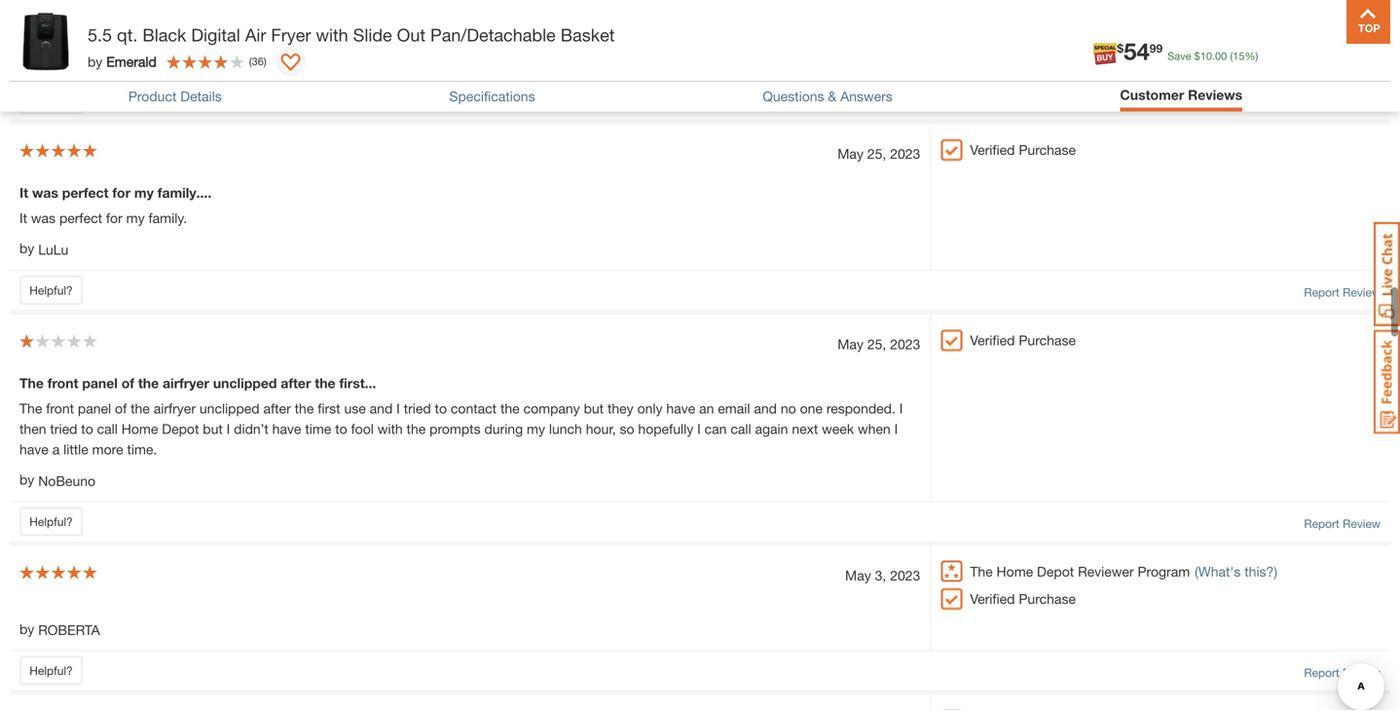 Task type: vqa. For each thing, say whether or not it's contained in the screenshot.
4.8
no



Task type: locate. For each thing, give the bounding box(es) containing it.
1 vertical spatial 2023
[[890, 336, 921, 352]]

2 and from the left
[[754, 400, 777, 416]]

time.
[[127, 441, 157, 457]]

0 vertical spatial but
[[584, 400, 604, 416]]

25, down answers
[[868, 146, 887, 162]]

panel
[[82, 375, 118, 391], [78, 400, 111, 416]]

1 vertical spatial perfect
[[59, 210, 102, 226]]

helpful?
[[29, 283, 73, 297], [29, 515, 73, 528], [29, 664, 73, 678]]

specifications button
[[449, 88, 535, 104], [449, 88, 535, 104]]

but left didn't
[[203, 421, 223, 437]]

0 vertical spatial with
[[316, 24, 348, 45]]

0 vertical spatial may 25, 2023
[[838, 146, 921, 162]]

2 call from the left
[[731, 421, 752, 437]]

1 vertical spatial report review button
[[1304, 515, 1381, 532]]

1 horizontal spatial $
[[1195, 50, 1201, 62]]

helpful? button down by nobeuno
[[19, 507, 83, 536]]

1 vertical spatial it
[[19, 210, 27, 226]]

for left family. on the left top of page
[[106, 210, 122, 226]]

to up prompts
[[435, 400, 447, 416]]

0 horizontal spatial and
[[370, 400, 393, 416]]

helpful? for lulu
[[29, 283, 73, 297]]

0 vertical spatial the
[[19, 375, 44, 391]]

$ 54 99
[[1118, 37, 1163, 65]]

1 vertical spatial report review
[[1304, 516, 1381, 530]]

by for by roberta
[[19, 621, 34, 637]]

helpful? button down the lulu button
[[19, 276, 83, 305]]

but up hour,
[[584, 400, 604, 416]]

( 36 )
[[249, 55, 267, 68]]

questions & answers
[[763, 88, 893, 104]]

0 horizontal spatial home
[[122, 421, 158, 437]]

anonymous
[[38, 51, 111, 67]]

0 vertical spatial panel
[[82, 375, 118, 391]]

helpful? down the lulu button
[[29, 283, 73, 297]]

by roberta
[[19, 621, 100, 638]]

report review for it was perfect for my family.... it was perfect for my family.
[[1304, 285, 1381, 299]]

and
[[370, 400, 393, 416], [754, 400, 777, 416]]

by left nobeuno
[[19, 471, 34, 487]]

it was perfect for my family.... it was perfect for my family.
[[19, 185, 212, 226]]

helpful? button
[[19, 276, 83, 305], [19, 507, 83, 536], [19, 656, 83, 685]]

1 vertical spatial helpful? button
[[19, 507, 83, 536]]

1 vertical spatial my
[[126, 210, 145, 226]]

may for the front panel of the airfryer unclipped after the first... the front panel of the airfryer unclipped after the first use and i tried to contact the company but they only have an email and no one responded. i then tried to call home depot but i didn't have time to fool with the prompts during my lunch hour, so hopefully i can call again next week when i have a little more time.
[[838, 336, 864, 352]]

perfect
[[62, 185, 109, 201], [59, 210, 102, 226]]

after up time
[[281, 375, 311, 391]]

when
[[858, 421, 891, 437]]

0 horizontal spatial $
[[1118, 41, 1124, 55]]

0 vertical spatial tried
[[404, 400, 431, 416]]

1 vertical spatial but
[[203, 421, 223, 437]]

home inside the front panel of the airfryer unclipped after the first... the front panel of the airfryer unclipped after the first use and i tried to contact the company but they only have an email and no one responded. i then tried to call home depot but i didn't have time to fool with the prompts during my lunch hour, so hopefully i can call again next week when i have a little more time.
[[122, 421, 158, 437]]

may 25, 2023
[[838, 146, 921, 162], [838, 336, 921, 352]]

3 report review from the top
[[1304, 666, 1381, 680]]

home up the time.
[[122, 421, 158, 437]]

1 review from the top
[[1343, 285, 1381, 299]]

customer
[[1120, 87, 1185, 103]]

depot inside the front panel of the airfryer unclipped after the first... the front panel of the airfryer unclipped after the first use and i tried to contact the company but they only have an email and no one responded. i then tried to call home depot but i didn't have time to fool with the prompts during my lunch hour, so hopefully i can call again next week when i have a little more time.
[[162, 421, 199, 437]]

2023 down answers
[[890, 146, 921, 162]]

out
[[397, 24, 426, 45]]

unclipped
[[213, 375, 277, 391], [200, 400, 260, 416]]

2 vertical spatial verified purchase
[[970, 591, 1076, 607]]

helpful? down by nobeuno
[[29, 515, 73, 528]]

by inside "by lulu"
[[19, 240, 34, 256]]

0 vertical spatial 25,
[[868, 146, 887, 162]]

0 vertical spatial home
[[122, 421, 158, 437]]

2 helpful? button from the top
[[19, 507, 83, 536]]

hour,
[[586, 421, 616, 437]]

to up little
[[81, 421, 93, 437]]

1 vertical spatial 25,
[[868, 336, 887, 352]]

tried up a
[[50, 421, 77, 437]]

2023 up responded.
[[890, 336, 921, 352]]

0 vertical spatial it
[[19, 185, 28, 201]]

25,
[[868, 146, 887, 162], [868, 336, 887, 352]]

(what's
[[1195, 563, 1241, 579]]

responded.
[[827, 400, 896, 416]]

have left time
[[272, 421, 301, 437]]

and up again
[[754, 400, 777, 416]]

0 vertical spatial depot
[[162, 421, 199, 437]]

0 horizontal spatial with
[[316, 24, 348, 45]]

airfryer
[[163, 375, 209, 391], [154, 400, 196, 416]]

report review button for the front panel of the airfryer unclipped after the first... the front panel of the airfryer unclipped after the first use and i tried to contact the company but they only have an email and no one responded. i then tried to call home depot but i didn't have time to fool with the prompts during my lunch hour, so hopefully i can call again next week when i have a little more time.
[[1304, 515, 1381, 532]]

it
[[19, 185, 28, 201], [19, 210, 27, 226]]

tried up prompts
[[404, 400, 431, 416]]

2 it from the top
[[19, 210, 27, 226]]

fryer
[[271, 24, 311, 45]]

company
[[524, 400, 580, 416]]

with right fool
[[378, 421, 403, 437]]

( left )
[[249, 55, 252, 68]]

2023 right 3,
[[890, 567, 921, 583]]

0 vertical spatial verified purchase
[[970, 142, 1076, 158]]

2 vertical spatial the
[[970, 563, 993, 579]]

by down 5.5
[[88, 53, 103, 69]]

my down company
[[527, 421, 545, 437]]

helpful? button down the "by roberta"
[[19, 656, 83, 685]]

2 vertical spatial helpful? button
[[19, 656, 83, 685]]

1 vertical spatial may 25, 2023
[[838, 336, 921, 352]]

0 vertical spatial report review
[[1304, 285, 1381, 299]]

have up the hopefully
[[667, 400, 696, 416]]

2 report review from the top
[[1304, 516, 1381, 530]]

to left fool
[[335, 421, 347, 437]]

depot left didn't
[[162, 421, 199, 437]]

depot left reviewer
[[1037, 563, 1074, 579]]

0 vertical spatial after
[[281, 375, 311, 391]]

$ inside $ 54 99
[[1118, 41, 1124, 55]]

3 report from the top
[[1304, 666, 1340, 680]]

2 review from the top
[[1343, 516, 1381, 530]]

1 vertical spatial review
[[1343, 516, 1381, 530]]

by nobeuno
[[19, 471, 96, 489]]

roberta button
[[38, 620, 100, 641]]

0 vertical spatial report
[[1304, 285, 1340, 299]]

2023 for it was perfect for my family.... it was perfect for my family.
[[890, 146, 921, 162]]

2023 for the front panel of the airfryer unclipped after the first... the front panel of the airfryer unclipped after the first use and i tried to contact the company but they only have an email and no one responded. i then tried to call home depot but i didn't have time to fool with the prompts during my lunch hour, so hopefully i can call again next week when i have a little more time.
[[890, 336, 921, 352]]

by for by nobeuno
[[19, 471, 34, 487]]

3 verified purchase from the top
[[970, 591, 1076, 607]]

1 verified from the top
[[970, 142, 1015, 158]]

one
[[800, 400, 823, 416]]

emerald
[[106, 53, 157, 69]]

for
[[112, 185, 131, 201], [106, 210, 122, 226]]

1 horizontal spatial depot
[[1037, 563, 1074, 579]]

1 horizontal spatial with
[[378, 421, 403, 437]]

report review
[[1304, 285, 1381, 299], [1304, 516, 1381, 530], [1304, 666, 1381, 680]]

0 vertical spatial purchase
[[1019, 142, 1076, 158]]

review
[[1343, 285, 1381, 299], [1343, 516, 1381, 530], [1343, 666, 1381, 680]]

$
[[1118, 41, 1124, 55], [1195, 50, 1201, 62]]

2 helpful? from the top
[[29, 515, 73, 528]]

1 horizontal spatial (
[[1230, 50, 1233, 62]]

i right "when"
[[895, 421, 898, 437]]

hopefully
[[638, 421, 694, 437]]

have down then
[[19, 441, 49, 457]]

1 vertical spatial panel
[[78, 400, 111, 416]]

time
[[305, 421, 331, 437]]

$ left 99
[[1118, 41, 1124, 55]]

1 horizontal spatial but
[[584, 400, 604, 416]]

1 purchase from the top
[[1019, 142, 1076, 158]]

front up then
[[46, 400, 74, 416]]

by for by anonymous
[[19, 50, 34, 66]]

1 vertical spatial verified purchase
[[970, 332, 1076, 348]]

display image
[[281, 54, 301, 73]]

by left roberta
[[19, 621, 34, 637]]

2 vertical spatial purchase
[[1019, 591, 1076, 607]]

of up the time.
[[121, 375, 134, 391]]

1 vertical spatial depot
[[1037, 563, 1074, 579]]

helpful? button for lulu
[[19, 276, 83, 305]]

email
[[718, 400, 750, 416]]

by left lulu
[[19, 240, 34, 256]]

and right use
[[370, 400, 393, 416]]

after
[[281, 375, 311, 391], [263, 400, 291, 416]]

2 vertical spatial 2023
[[890, 567, 921, 583]]

i left can
[[697, 421, 701, 437]]

1 helpful? button from the top
[[19, 276, 83, 305]]

1 horizontal spatial to
[[335, 421, 347, 437]]

0 horizontal spatial have
[[19, 441, 49, 457]]

1 vertical spatial may
[[838, 336, 864, 352]]

2 vertical spatial report
[[1304, 666, 1340, 680]]

can
[[705, 421, 727, 437]]

again
[[755, 421, 788, 437]]

1 horizontal spatial tried
[[404, 400, 431, 416]]

tried
[[404, 400, 431, 416], [50, 421, 77, 437]]

2 25, from the top
[[868, 336, 887, 352]]

i
[[397, 400, 400, 416], [900, 400, 903, 416], [227, 421, 230, 437], [697, 421, 701, 437], [895, 421, 898, 437]]

by left anonymous
[[19, 50, 34, 66]]

1 may 25, 2023 from the top
[[838, 146, 921, 162]]

0 horizontal spatial (
[[249, 55, 252, 68]]

0 horizontal spatial tried
[[50, 421, 77, 437]]

0 vertical spatial helpful?
[[29, 283, 73, 297]]

0 vertical spatial of
[[121, 375, 134, 391]]

questions & answers button
[[763, 88, 893, 104], [763, 88, 893, 104]]

1 horizontal spatial home
[[997, 563, 1034, 579]]

0 vertical spatial 2023
[[890, 146, 921, 162]]

0 horizontal spatial depot
[[162, 421, 199, 437]]

may 25, 2023 down answers
[[838, 146, 921, 162]]

have
[[667, 400, 696, 416], [272, 421, 301, 437], [19, 441, 49, 457]]

may up responded.
[[838, 336, 864, 352]]

0 vertical spatial was
[[32, 185, 58, 201]]

1 horizontal spatial call
[[731, 421, 752, 437]]

2 report from the top
[[1304, 516, 1340, 530]]

2 2023 from the top
[[890, 336, 921, 352]]

by inside by anonymous
[[19, 50, 34, 66]]

$ left .
[[1195, 50, 1201, 62]]

may down answers
[[838, 146, 864, 162]]

0 vertical spatial helpful? button
[[19, 276, 83, 305]]

customer reviews button
[[1120, 87, 1243, 107], [1120, 87, 1243, 103]]

0 horizontal spatial call
[[97, 421, 118, 437]]

my
[[134, 185, 154, 201], [126, 210, 145, 226], [527, 421, 545, 437]]

call up more
[[97, 421, 118, 437]]

with left slide
[[316, 24, 348, 45]]

for left family....
[[112, 185, 131, 201]]

with
[[316, 24, 348, 45], [378, 421, 403, 437]]

my up family. on the left top of page
[[134, 185, 154, 201]]

report
[[1304, 285, 1340, 299], [1304, 516, 1340, 530], [1304, 666, 1340, 680]]

1 horizontal spatial have
[[272, 421, 301, 437]]

1 vertical spatial home
[[997, 563, 1034, 579]]

54
[[1124, 37, 1150, 65]]

helpful? down the "by roberta"
[[29, 664, 73, 678]]

0 vertical spatial may
[[838, 146, 864, 162]]

1 vertical spatial airfryer
[[154, 400, 196, 416]]

use
[[344, 400, 366, 416]]

2 may 25, 2023 from the top
[[838, 336, 921, 352]]

1 helpful? from the top
[[29, 283, 73, 297]]

1 report review from the top
[[1304, 285, 1381, 299]]

may 25, 2023 for it was perfect for my family.... it was perfect for my family.
[[838, 146, 921, 162]]

2 horizontal spatial to
[[435, 400, 447, 416]]

1 report from the top
[[1304, 285, 1340, 299]]

review for the front panel of the airfryer unclipped after the first... the front panel of the airfryer unclipped after the first use and i tried to contact the company but they only have an email and no one responded. i then tried to call home depot but i didn't have time to fool with the prompts during my lunch hour, so hopefully i can call again next week when i have a little more time.
[[1343, 516, 1381, 530]]

0 vertical spatial verified
[[970, 142, 1015, 158]]

1 vertical spatial verified
[[970, 332, 1015, 348]]

the for the home depot reviewer program
[[970, 563, 993, 579]]

0 vertical spatial review
[[1343, 285, 1381, 299]]

2 horizontal spatial have
[[667, 400, 696, 416]]

by inside by nobeuno
[[19, 471, 34, 487]]

3 helpful? from the top
[[29, 664, 73, 678]]

call down email
[[731, 421, 752, 437]]

by inside the "by roberta"
[[19, 621, 34, 637]]

1 vertical spatial helpful?
[[29, 515, 73, 528]]

2 vertical spatial report review button
[[1304, 664, 1381, 681]]

2 vertical spatial verified
[[970, 591, 1015, 607]]

of up more
[[115, 400, 127, 416]]

verified
[[970, 142, 1015, 158], [970, 332, 1015, 348], [970, 591, 1015, 607]]

2 vertical spatial have
[[19, 441, 49, 457]]

2 report review button from the top
[[1304, 515, 1381, 532]]

may 25, 2023 up responded.
[[838, 336, 921, 352]]

front up a
[[48, 375, 78, 391]]

1 horizontal spatial and
[[754, 400, 777, 416]]

2 vertical spatial helpful?
[[29, 664, 73, 678]]

1 call from the left
[[97, 421, 118, 437]]

1 verified purchase from the top
[[970, 142, 1076, 158]]

front
[[48, 375, 78, 391], [46, 400, 74, 416]]

to
[[435, 400, 447, 416], [81, 421, 93, 437], [335, 421, 347, 437]]

0 vertical spatial airfryer
[[163, 375, 209, 391]]

1 2023 from the top
[[890, 146, 921, 162]]

2 vertical spatial report review
[[1304, 666, 1381, 680]]

1 25, from the top
[[868, 146, 887, 162]]

2 vertical spatial my
[[527, 421, 545, 437]]

25, up responded.
[[868, 336, 887, 352]]

2 vertical spatial may
[[845, 567, 871, 583]]

1 vertical spatial was
[[31, 210, 56, 226]]

2 verified purchase from the top
[[970, 332, 1076, 348]]

verified purchase
[[970, 142, 1076, 158], [970, 332, 1076, 348], [970, 591, 1076, 607]]

1 vertical spatial purchase
[[1019, 332, 1076, 348]]

after up didn't
[[263, 400, 291, 416]]

1 vertical spatial with
[[378, 421, 403, 437]]

digital
[[191, 24, 240, 45]]

0 horizontal spatial to
[[81, 421, 93, 437]]

1 vertical spatial report
[[1304, 516, 1340, 530]]

home left reviewer
[[997, 563, 1034, 579]]

0 vertical spatial report review button
[[1304, 283, 1381, 301]]

1 report review button from the top
[[1304, 283, 1381, 301]]

week
[[822, 421, 854, 437]]

1 and from the left
[[370, 400, 393, 416]]

0 vertical spatial have
[[667, 400, 696, 416]]

qt.
[[117, 24, 138, 45]]

2 vertical spatial review
[[1343, 666, 1381, 680]]

( right 00 at the top of the page
[[1230, 50, 1233, 62]]

may left 3,
[[845, 567, 871, 583]]

my left family. on the left top of page
[[126, 210, 145, 226]]



Task type: describe. For each thing, give the bounding box(es) containing it.
report review button for it was perfect for my family.... it was perfect for my family.
[[1304, 283, 1381, 301]]

black
[[143, 24, 186, 45]]

prompts
[[430, 421, 481, 437]]

nobeuno button
[[38, 471, 96, 491]]

helpful? for nobeuno
[[29, 515, 73, 528]]

save
[[1168, 50, 1192, 62]]

save $ 10 . 00 ( 15 %)
[[1168, 50, 1259, 62]]

a
[[52, 441, 60, 457]]

specifications
[[449, 88, 535, 104]]

0 vertical spatial front
[[48, 375, 78, 391]]

by for by lulu
[[19, 240, 34, 256]]

with inside the front panel of the airfryer unclipped after the first... the front panel of the airfryer unclipped after the first use and i tried to contact the company but they only have an email and no one responded. i then tried to call home depot but i didn't have time to fool with the prompts during my lunch hour, so hopefully i can call again next week when i have a little more time.
[[378, 421, 403, 437]]

by lulu
[[19, 240, 69, 258]]

lunch
[[549, 421, 582, 437]]

the for the front panel of the airfryer unclipped after the first... the front panel of the airfryer unclipped after the first use and i tried to contact the company but they only have an email and no one responded. i then tried to call home depot but i didn't have time to fool with the prompts during my lunch hour, so hopefully i can call again next week when i have a little more time.
[[19, 375, 44, 391]]

my inside the front panel of the airfryer unclipped after the first... the front panel of the airfryer unclipped after the first use and i tried to contact the company but they only have an email and no one responded. i then tried to call home depot but i didn't have time to fool with the prompts during my lunch hour, so hopefully i can call again next week when i have a little more time.
[[527, 421, 545, 437]]

live chat image
[[1374, 222, 1401, 326]]

first
[[318, 400, 340, 416]]

1 vertical spatial have
[[272, 421, 301, 437]]

top button
[[1347, 0, 1391, 44]]

reviewer
[[1078, 563, 1134, 579]]

1 vertical spatial the
[[19, 400, 42, 416]]

product
[[128, 88, 177, 104]]

3 purchase from the top
[[1019, 591, 1076, 607]]

first...
[[339, 375, 376, 391]]

5.5 qt. black digital air fryer with slide out pan/detachable basket
[[88, 24, 615, 45]]

2 verified from the top
[[970, 332, 1015, 348]]

product image image
[[15, 10, 78, 73]]

15
[[1233, 50, 1245, 62]]

the home depot reviewer program
[[970, 563, 1190, 579]]

helpful? button for nobeuno
[[19, 507, 83, 536]]

family.
[[149, 210, 187, 226]]

.
[[1213, 50, 1216, 62]]

report for it was perfect for my family.... it was perfect for my family.
[[1304, 285, 1340, 299]]

25, for the front panel of the airfryer unclipped after the first... the front panel of the airfryer unclipped after the first use and i tried to contact the company but they only have an email and no one responded. i then tried to call home depot but i didn't have time to fool with the prompts during my lunch hour, so hopefully i can call again next week when i have a little more time.
[[868, 336, 887, 352]]

answers
[[841, 88, 893, 104]]

1 it from the top
[[19, 185, 28, 201]]

then
[[19, 421, 46, 437]]

questions
[[763, 88, 824, 104]]

3 verified from the top
[[970, 591, 1015, 607]]

nobeuno
[[38, 473, 96, 489]]

3 report review button from the top
[[1304, 664, 1381, 681]]

i right use
[[397, 400, 400, 416]]

more
[[92, 441, 123, 457]]

during
[[485, 421, 523, 437]]

3 2023 from the top
[[890, 567, 921, 583]]

contact
[[451, 400, 497, 416]]

review for it was perfect for my family.... it was perfect for my family.
[[1343, 285, 1381, 299]]

anonymous button
[[38, 49, 111, 70]]

1 vertical spatial for
[[106, 210, 122, 226]]

fool
[[351, 421, 374, 437]]

an
[[699, 400, 714, 416]]

roberta
[[38, 622, 100, 638]]

customer reviews
[[1120, 87, 1243, 103]]

36
[[252, 55, 264, 68]]

1 vertical spatial after
[[263, 400, 291, 416]]

only
[[638, 400, 663, 416]]

air
[[245, 24, 266, 45]]

details
[[180, 88, 222, 104]]

the front panel of the airfryer unclipped after the first... the front panel of the airfryer unclipped after the first use and i tried to contact the company but they only have an email and no one responded. i then tried to call home depot but i didn't have time to fool with the prompts during my lunch hour, so hopefully i can call again next week when i have a little more time.
[[19, 375, 903, 457]]

no
[[781, 400, 796, 416]]

program
[[1138, 563, 1190, 579]]

)
[[264, 55, 267, 68]]

1 vertical spatial of
[[115, 400, 127, 416]]

0 horizontal spatial but
[[203, 421, 223, 437]]

report review for the front panel of the airfryer unclipped after the first... the front panel of the airfryer unclipped after the first use and i tried to contact the company but they only have an email and no one responded. i then tried to call home depot but i didn't have time to fool with the prompts during my lunch hour, so hopefully i can call again next week when i have a little more time.
[[1304, 516, 1381, 530]]

lulu
[[38, 241, 69, 258]]

0 vertical spatial perfect
[[62, 185, 109, 201]]

slide
[[353, 24, 392, 45]]

so
[[620, 421, 635, 437]]

i right responded.
[[900, 400, 903, 416]]

3,
[[875, 567, 887, 583]]

basket
[[561, 24, 615, 45]]

lulu button
[[38, 240, 69, 260]]

0 vertical spatial for
[[112, 185, 131, 201]]

may 25, 2023 for the front panel of the airfryer unclipped after the first... the front panel of the airfryer unclipped after the first use and i tried to contact the company but they only have an email and no one responded. i then tried to call home depot but i didn't have time to fool with the prompts during my lunch hour, so hopefully i can call again next week when i have a little more time.
[[838, 336, 921, 352]]

by emerald
[[88, 53, 157, 69]]

(what's this?)
[[1195, 563, 1278, 579]]

next
[[792, 421, 818, 437]]

didn't
[[234, 421, 269, 437]]

3 review from the top
[[1343, 666, 1381, 680]]

0 vertical spatial my
[[134, 185, 154, 201]]

little
[[63, 441, 88, 457]]

may 3, 2023
[[845, 567, 921, 583]]

may for it was perfect for my family.... it was perfect for my family.
[[838, 146, 864, 162]]

feedback link image
[[1374, 329, 1401, 434]]

1 vertical spatial tried
[[50, 421, 77, 437]]

family....
[[158, 185, 212, 201]]

i left didn't
[[227, 421, 230, 437]]

99
[[1150, 41, 1163, 55]]

&
[[828, 88, 837, 104]]

pan/detachable
[[431, 24, 556, 45]]

5.5
[[88, 24, 112, 45]]

by anonymous
[[19, 50, 111, 67]]

2 purchase from the top
[[1019, 332, 1076, 348]]

00
[[1216, 50, 1227, 62]]

0 vertical spatial unclipped
[[213, 375, 277, 391]]

%)
[[1245, 50, 1259, 62]]

this?)
[[1245, 563, 1278, 579]]

(what's this?) link
[[1195, 561, 1278, 582]]

3 helpful? button from the top
[[19, 656, 83, 685]]

reviews
[[1188, 87, 1243, 103]]

1 vertical spatial front
[[46, 400, 74, 416]]

1 vertical spatial unclipped
[[200, 400, 260, 416]]

report for the front panel of the airfryer unclipped after the first... the front panel of the airfryer unclipped after the first use and i tried to contact the company but they only have an email and no one responded. i then tried to call home depot but i didn't have time to fool with the prompts during my lunch hour, so hopefully i can call again next week when i have a little more time.
[[1304, 516, 1340, 530]]

product details
[[128, 88, 222, 104]]

by for by emerald
[[88, 53, 103, 69]]

they
[[608, 400, 634, 416]]

25, for it was perfect for my family.... it was perfect for my family.
[[868, 146, 887, 162]]

10
[[1201, 50, 1213, 62]]



